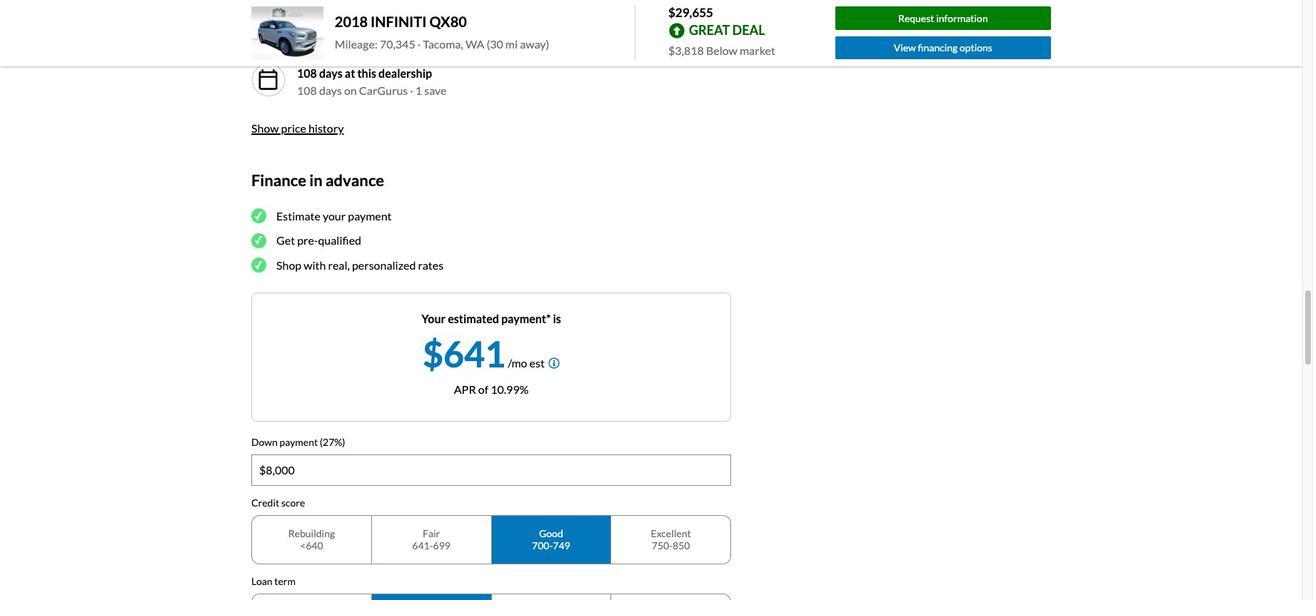 Task type: locate. For each thing, give the bounding box(es) containing it.
apr
[[454, 383, 476, 397]]

· right 70,345
[[418, 37, 421, 51]]

great deal
[[689, 22, 766, 38]]

request information button
[[836, 7, 1052, 30]]

1 vertical spatial days
[[319, 84, 342, 97]]

this
[[358, 67, 377, 80]]

days left at
[[319, 67, 343, 80]]

excellent 750-850
[[651, 528, 691, 552]]

real,
[[328, 258, 350, 272]]

10.99%
[[491, 383, 529, 397]]

749
[[553, 540, 571, 552]]

0 vertical spatial payment
[[348, 209, 392, 223]]

by
[[383, 28, 395, 42]]

1 horizontal spatial ·
[[418, 37, 421, 51]]

rebuilding <640
[[288, 528, 335, 552]]

cargurus
[[359, 84, 408, 97]]

on
[[344, 84, 357, 97]]

price decreased image
[[251, 7, 286, 42]]

price
[[297, 11, 324, 25], [297, 28, 323, 42]]

payment left (27%)
[[280, 437, 318, 449]]

0 horizontal spatial payment
[[280, 437, 318, 449]]

$3,818
[[669, 43, 704, 57]]

excellent
[[651, 528, 691, 540]]

market
[[740, 43, 776, 57]]

0 vertical spatial 108
[[297, 67, 317, 80]]

2018
[[335, 13, 368, 30]]

·
[[418, 37, 421, 51], [410, 84, 413, 97]]

information
[[937, 12, 989, 24]]

view financing options button
[[836, 36, 1052, 60]]

0 vertical spatial price
[[297, 11, 324, 25]]

days
[[319, 67, 343, 80], [319, 84, 342, 97]]

(30
[[487, 37, 504, 51]]

price left the went
[[297, 28, 323, 42]]

1 vertical spatial 108
[[297, 84, 317, 97]]

(27%)
[[320, 437, 345, 449]]

108 left at
[[297, 67, 317, 80]]

days left 'on'
[[319, 84, 342, 97]]

1 vertical spatial ·
[[410, 84, 413, 97]]

qualified
[[318, 234, 362, 247]]

108 up the 'show price history'
[[297, 84, 317, 97]]

/mo
[[508, 357, 528, 370]]

decreased
[[326, 11, 378, 25]]

dealership
[[379, 67, 432, 80]]

shop with real, personalized rates
[[276, 258, 444, 272]]

at
[[345, 67, 355, 80]]

0 horizontal spatial ·
[[410, 84, 413, 97]]

price left 2018
[[297, 11, 324, 25]]

estimated
[[448, 312, 499, 326]]

down
[[251, 437, 278, 449]]

1 price from the top
[[297, 11, 324, 25]]

· inside 2018 infiniti qx80 mileage: 70,345 · tacoma, wa (30 mi away)
[[418, 37, 421, 51]]

108
[[297, 67, 317, 80], [297, 84, 317, 97]]

loan term
[[251, 576, 296, 588]]

2 108 from the top
[[297, 84, 317, 97]]

$641 /mo est
[[423, 333, 545, 376]]

· left the 1
[[410, 84, 413, 97]]

Down payment (27%) text field
[[252, 456, 731, 486]]

pre-
[[297, 234, 318, 247]]

below
[[707, 43, 738, 57]]

finance
[[251, 171, 307, 190]]

fair
[[423, 528, 440, 540]]

payment right your
[[348, 209, 392, 223]]

108 days at this dealership image
[[251, 63, 286, 97], [257, 69, 280, 92]]

view financing options
[[894, 42, 993, 54]]

699
[[433, 540, 451, 552]]

your estimated payment* is
[[422, 312, 561, 326]]

· inside "108 days at this dealership 108 days on cargurus · 1 save"
[[410, 84, 413, 97]]

1 108 from the top
[[297, 67, 317, 80]]

1 vertical spatial price
[[297, 28, 323, 42]]

0 vertical spatial days
[[319, 67, 343, 80]]

payment*
[[502, 312, 551, 326]]

108 days at this dealership 108 days on cargurus · 1 save
[[297, 67, 447, 97]]

$4,106.
[[397, 28, 435, 42]]

rates
[[418, 258, 444, 272]]

score
[[281, 497, 305, 509]]

tacoma,
[[423, 37, 464, 51]]

financing
[[918, 42, 958, 54]]

price decreased image
[[257, 13, 280, 36]]

finance in advance
[[251, 171, 384, 190]]

payment
[[348, 209, 392, 223], [280, 437, 318, 449]]

get pre-qualified
[[276, 234, 362, 247]]

0 vertical spatial ·
[[418, 37, 421, 51]]

credit
[[251, 497, 279, 509]]

1 horizontal spatial payment
[[348, 209, 392, 223]]



Task type: vqa. For each thing, say whether or not it's contained in the screenshot.
Fair
yes



Task type: describe. For each thing, give the bounding box(es) containing it.
term
[[275, 576, 296, 588]]

show price history link
[[251, 122, 344, 135]]

get
[[276, 234, 295, 247]]

700-
[[532, 540, 553, 552]]

$29,655
[[669, 5, 714, 20]]

is
[[553, 312, 561, 326]]

down
[[353, 28, 381, 42]]

fair 641-699
[[412, 528, 451, 552]]

show
[[251, 122, 279, 135]]

great
[[689, 22, 730, 38]]

save
[[425, 84, 447, 97]]

went
[[325, 28, 351, 42]]

1 vertical spatial payment
[[280, 437, 318, 449]]

info circle image
[[549, 358, 560, 370]]

your
[[323, 209, 346, 223]]

wa
[[466, 37, 485, 51]]

infiniti
[[371, 13, 427, 30]]

mi
[[506, 37, 518, 51]]

in
[[310, 171, 323, 190]]

estimate your payment
[[276, 209, 392, 223]]

advance
[[326, 171, 384, 190]]

away)
[[520, 37, 550, 51]]

good
[[539, 528, 563, 540]]

$3,818 below market
[[669, 43, 776, 57]]

2 days from the top
[[319, 84, 342, 97]]

with
[[304, 258, 326, 272]]

request information
[[899, 12, 989, 24]]

shop
[[276, 258, 302, 272]]

personalized
[[352, 258, 416, 272]]

2018 infiniti qx80 image
[[251, 6, 323, 60]]

show price history
[[251, 122, 344, 135]]

deal
[[733, 22, 766, 38]]

down payment (27%)
[[251, 437, 345, 449]]

price
[[281, 122, 306, 135]]

750-
[[652, 540, 673, 552]]

$641
[[423, 333, 506, 376]]

apr of 10.99%
[[454, 383, 529, 397]]

70,345
[[380, 37, 416, 51]]

loan
[[251, 576, 273, 588]]

of
[[479, 383, 489, 397]]

your
[[422, 312, 446, 326]]

<640
[[300, 540, 323, 552]]

good 700-749
[[532, 528, 571, 552]]

view
[[894, 42, 917, 54]]

price decreased price went down by $4,106.
[[297, 11, 435, 42]]

credit score
[[251, 497, 305, 509]]

2018 infiniti qx80 mileage: 70,345 · tacoma, wa (30 mi away)
[[335, 13, 550, 51]]

estimate
[[276, 209, 321, 223]]

history
[[309, 122, 344, 135]]

641-
[[412, 540, 433, 552]]

1 days from the top
[[319, 67, 343, 80]]

2 price from the top
[[297, 28, 323, 42]]

1
[[416, 84, 422, 97]]

request
[[899, 12, 935, 24]]

rebuilding
[[288, 528, 335, 540]]

mileage:
[[335, 37, 378, 51]]

options
[[960, 42, 993, 54]]

est
[[530, 357, 545, 370]]

850
[[673, 540, 690, 552]]

qx80
[[430, 13, 467, 30]]



